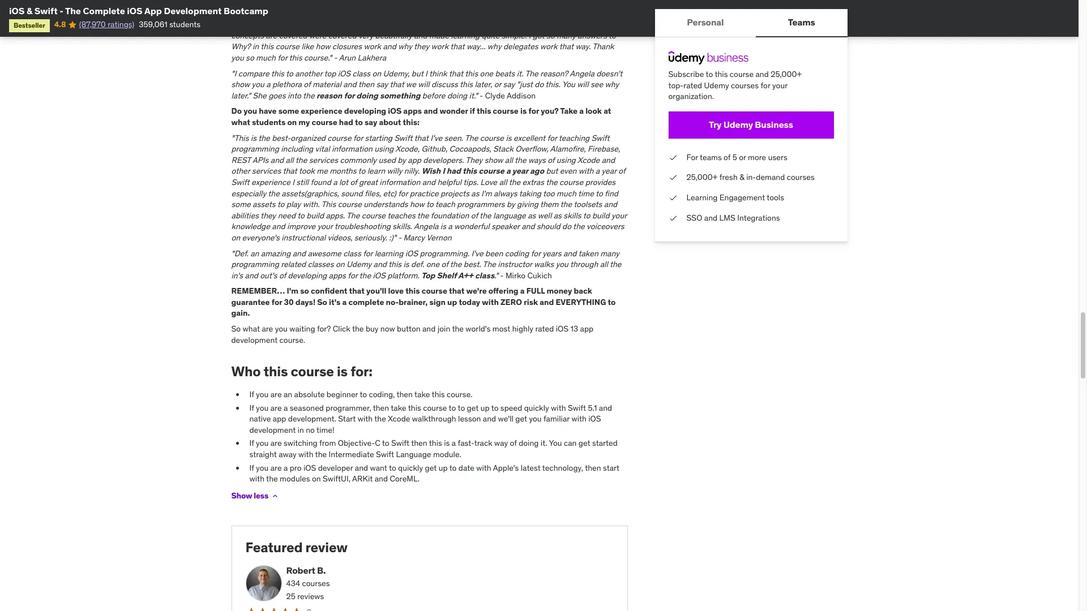 Task type: describe. For each thing, give the bounding box(es) containing it.
for inside . it is like one of those movies that you wish keeps going. whatever concepts are covered were covered very beautifully and made learning quite simple. i got so many answers to why? in this course like how closures work and why they work that way... why delegates work that way. thank you so much for this course." - arun lakhera
[[278, 53, 287, 63]]

want
[[370, 463, 387, 473]]

many inside . it is like one of those movies that you wish keeps going. whatever concepts are covered were covered very beautifully and made learning quite simple. i got so many answers to why? in this course like how closures work and why they work that way... why delegates work that way. thank you so much for this course." - arun lakhera
[[557, 30, 576, 41]]

the left buy
[[352, 324, 364, 334]]

of right lot
[[350, 177, 357, 187]]

swift up "4.8"
[[34, 5, 58, 16]]

time!
[[317, 425, 335, 436]]

are inside remember… i'm so confident that you'll love this course that we're offering a full money back guarantee for 30 days! so it's a complete no-brainer, sign up today with zero risk and everything to gain. so what are you waiting for? click the buy now button and join the world's most highly rated ios 13 app development course.
[[262, 324, 273, 334]]

to inside "this is the best-organized course for starting swift that i've seen. the course is excellent for teaching swift programming including vital information using xcode, github, cocoapods, stack overflow, alamofire, firebase, rest apis and all the services commonly used by app developers. they show all the ways of using xcode and other services that took me months to learn willy nilly.
[[358, 166, 366, 176]]

about
[[379, 117, 401, 127]]

but inside but even with a year of swift experience i still found a lot of great information and helpful tips. love all the extras the course provides especially the assets(graphics, sound files, etc) for practice projects as i'm always taking too much time to find some assets to play with. this course understands how to teach programmers by giving them the toolsets and abilities they need to build apps. the course teaches the foundation of the language as well as skills to build your knowledge and improve your troubleshooting skills. angela is a wonderful speaker and should do the voiceovers on everyone's instructional videos, seriously. :)" - marcy vernon
[[546, 166, 558, 176]]

to up need
[[277, 199, 285, 210]]

take
[[560, 106, 578, 116]]

30
[[284, 297, 294, 308]]

it. inside if you are an absolute beginner to coding, then take this course. if you are a seasoned programmer, then take this course to to get up to speed quickly with swift 5.1 and native app development. start with the xcode walkthrough lesson and we'll get you familiar with ios development in no time! if you are switching from objective-c to swift then this is a fast-track way of doing it. you can get started straight away with the intermediate swift language module. if you are a pro ios developer and want to quickly get up to date with apple's latest technology, then start with the modules on swiftui, arkit and coreml.
[[541, 439, 548, 449]]

clyde
[[485, 91, 505, 101]]

udemy inside "def. an amazing and awesome class for learning ios programming. i've been coding for years and taken many programming related classes on udemy and this is def. one of the best. the instructor walks you through all the in's and out's of developing apps for the ios platform.
[[347, 260, 372, 270]]

course inside remember… i'm so confident that you'll love this course that we're offering a full money back guarantee for 30 days! so it's a complete no-brainer, sign up today with zero risk and everything to gain. so what are you waiting for? click the buy now button and join the world's most highly rated ios 13 app development course.
[[422, 286, 447, 296]]

foundation
[[431, 211, 469, 221]]

vital
[[315, 144, 330, 154]]

and down firebase,
[[602, 155, 615, 165]]

swift down c
[[376, 450, 394, 460]]

on inside "def. an amazing and awesome class for learning ios programming. i've been coding for years and taken many programming related classes on udemy and this is def. one of the best. the instructor walks you through all the in's and out's of developing apps for the ios platform.
[[336, 260, 345, 270]]

walkthrough
[[412, 414, 456, 424]]

doing inside if you are an absolute beginner to coding, then take this course. if you are a seasoned programmer, then take this course to to get up to speed quickly with swift 5.1 and native app development. start with the xcode walkthrough lesson and we'll get you familiar with ios development in no time! if you are switching from objective-c to swift then this is a fast-track way of doing it. you can get started straight away with the intermediate swift language module. if you are a pro ios developer and want to quickly get up to date with apple's latest technology, then start with the modules on swiftui, arkit and coreml.
[[519, 439, 539, 449]]

teams
[[788, 17, 816, 28]]

sound
[[341, 188, 363, 199]]

for inside but even with a year of swift experience i still found a lot of great information and helpful tips. love all the extras the course provides especially the assets(graphics, sound files, etc) for practice projects as i'm always taking too much time to find some assets to play with. this course understands how to teach programmers by giving them the toolsets and abilities they need to build apps. the course teaches the foundation of the language as well as skills to build your knowledge and improve your troubleshooting skills. angela is a wonderful speaker and should do the voiceovers on everyone's instructional videos, seriously. :)" - marcy vernon
[[398, 188, 408, 199]]

your inside the subscribe to this course and 25,000+ top‑rated udemy courses for your organization.
[[773, 80, 788, 90]]

how inside but even with a year of swift experience i still found a lot of great information and helpful tips. love all the extras the course provides especially the assets(graphics, sound files, etc) for practice projects as i'm always taking too much time to find some assets to play with. this course understands how to teach programmers by giving them the toolsets and abilities they need to build apps. the course teaches the foundation of the language as well as skills to build your knowledge and improve your troubleshooting skills. angela is a wonderful speaker and should do the voiceovers on everyone's instructional videos, seriously. :)" - marcy vernon
[[410, 199, 425, 210]]

get down speed
[[516, 414, 527, 424]]

top
[[422, 271, 435, 281]]

of left 5 on the right
[[724, 152, 731, 162]]

1 vertical spatial up
[[481, 403, 490, 413]]

1 covered from the left
[[279, 30, 307, 41]]

and right apis
[[271, 155, 284, 165]]

and up related
[[293, 248, 306, 259]]

a up provides
[[596, 166, 600, 176]]

best-
[[272, 133, 291, 143]]

then up language
[[411, 439, 427, 449]]

teaching
[[559, 133, 590, 143]]

udemy inside the subscribe to this course and 25,000+ top‑rated udemy courses for your organization.
[[704, 80, 729, 90]]

material
[[313, 79, 341, 90]]

mirko
[[506, 271, 526, 281]]

app inside if you are an absolute beginner to coding, then take this course. if you are a seasoned programmer, then take this course to to get up to speed quickly with swift 5.1 and native app development. start with the xcode walkthrough lesson and we'll get you familiar with ios development in no time! if you are switching from objective-c to swift then this is a fast-track way of doing it. you can get started straight away with the intermediate swift language module. if you are a pro ios developer and want to quickly get up to date with apple's latest technology, then start with the modules on swiftui, arkit and coreml.
[[273, 414, 286, 424]]

the left best-
[[258, 133, 270, 143]]

wish
[[422, 166, 441, 176]]

is right "this
[[251, 133, 257, 143]]

sso
[[687, 213, 703, 223]]

the right through
[[610, 260, 622, 270]]

wonder
[[440, 106, 468, 116]]

what inside do you have some experience developing ios apps and wonder if this course is for you? take a look at what students on my course had to say about this:
[[231, 117, 250, 127]]

swift inside but even with a year of swift experience i still found a lot of great information and helpful tips. love all the extras the course provides especially the assets(graphics, sound files, etc) for practice projects as i'm always taking too much time to find some assets to play with. this course understands how to teach programmers by giving them the toolsets and abilities they need to build apps. the course teaches the foundation of the language as well as skills to build your knowledge and improve your troubleshooting skills. angela is a wonderful speaker and should do the voiceovers on everyone's instructional videos, seriously. :)" - marcy vernon
[[231, 177, 250, 187]]

- up "4.8"
[[60, 5, 63, 16]]

0 horizontal spatial doing
[[356, 91, 378, 101]]

for inside do you have some experience developing ios apps and wonder if this course is for you? take a look at what students on my course had to say about this:
[[529, 106, 539, 116]]

classes
[[308, 260, 334, 270]]

1 vertical spatial using
[[557, 155, 576, 165]]

seasoned
[[290, 403, 324, 413]]

0 vertical spatial &
[[27, 5, 32, 16]]

the down including
[[296, 155, 307, 165]]

is inside "def. an amazing and awesome class for learning ios programming. i've been coding for years and taken many programming related classes on udemy and this is def. one of the best. the instructor walks you through all the in's and out's of developing apps for the ios platform.
[[404, 260, 409, 270]]

course down even
[[560, 177, 584, 187]]

1 year from the left
[[513, 166, 528, 176]]

tell
[[512, 8, 523, 18]]

who
[[231, 363, 261, 381]]

understands
[[364, 199, 408, 210]]

beats
[[495, 68, 515, 79]]

are inside . it is like one of those movies that you wish keeps going. whatever concepts are covered were covered very beautifully and made learning quite simple. i got so many answers to why? in this course like how closures work and why they work that way... why delegates work that way. thank you so much for this course." - arun lakhera
[[266, 30, 277, 41]]

1 horizontal spatial why
[[488, 42, 502, 52]]

1 will from the left
[[418, 79, 430, 90]]

going.
[[564, 19, 586, 30]]

1 build from the left
[[307, 211, 324, 221]]

"i have taken lots of courses on udemy and elsewhere for self learning and i can tell you with all the honesty this is one course which
[[231, 8, 623, 30]]

and up you'll
[[374, 260, 387, 270]]

plethora
[[272, 79, 302, 90]]

class inside "def. an amazing and awesome class for learning ios programming. i've been coding for years and taken many programming related classes on udemy and this is def. one of the best. the instructor walks you through all the in's and out's of developing apps for the ios platform.
[[343, 248, 361, 259]]

simple.
[[502, 30, 527, 41]]

3 if from the top
[[250, 439, 254, 449]]

0 horizontal spatial your
[[318, 222, 333, 232]]

0 vertical spatial take
[[415, 390, 430, 400]]

0 horizontal spatial 25,000+
[[687, 172, 718, 183]]

xcode,
[[396, 144, 420, 154]]

to down toolsets
[[583, 211, 591, 221]]

information inside but even with a year of swift experience i still found a lot of great information and helpful tips. love all the extras the course provides especially the assets(graphics, sound files, etc) for practice projects as i'm always taking too much time to find some assets to play with. this course understands how to teach programmers by giving them the toolsets and abilities they need to build apps. the course teaches the foundation of the language as well as skills to build your knowledge and improve your troubleshooting skills. angela is a wonderful speaker and should do the voiceovers on everyone's instructional videos, seriously. :)" - marcy vernon
[[380, 177, 420, 187]]

that up today at left
[[449, 286, 465, 296]]

the up shelf
[[450, 260, 462, 270]]

addison
[[507, 91, 536, 101]]

try udemy business link
[[669, 111, 834, 139]]

swift up firebase,
[[592, 133, 610, 143]]

2 vertical spatial class
[[475, 271, 495, 281]]

taken inside "def. an amazing and awesome class for learning ios programming. i've been coding for years and taken many programming related classes on udemy and this is def. one of the best. the instructor walks you through all the in's and out's of developing apps for the ios platform.
[[579, 248, 599, 259]]

with right date
[[477, 463, 492, 473]]

i've for seen.
[[431, 133, 443, 143]]

25,000+ fresh & in-demand courses
[[687, 172, 815, 183]]

a inside "i compare this to another top ios class on udemy, but i think that this one beats it. the reason? angela doesn't show you a plethora of material and then say that we will discuss this later, or say "just do this. you will see why later." she goes into the
[[266, 79, 270, 90]]

show inside "this is the best-organized course for starting swift that i've seen. the course is excellent for teaching swift programming including vital information using xcode, github, cocoapods, stack overflow, alamofire, firebase, rest apis and all the services commonly used by app developers. they show all the ways of using xcode and other services that took me months to learn willy nilly.
[[485, 155, 503, 165]]

the right teaches
[[417, 211, 429, 221]]

the down coding,
[[375, 414, 386, 424]]

and down find
[[604, 199, 618, 210]]

a right it's
[[342, 297, 347, 308]]

for inside remember… i'm so confident that you'll love this course that we're offering a full money back guarantee for 30 days! so it's a complete no-brainer, sign up today with zero risk and everything to gain. so what are you waiting for? click the buy now button and join the world's most highly rated ios 13 app development course.
[[272, 297, 282, 308]]

courses inside robert b. 434 courses 25 reviews
[[302, 579, 330, 589]]

abilities
[[231, 211, 259, 221]]

the up too
[[546, 177, 558, 187]]

tools
[[767, 193, 785, 203]]

and left join
[[423, 324, 436, 334]]

of inside if you are an absolute beginner to coding, then take this course. if you are a seasoned programmer, then take this course to to get up to speed quickly with swift 5.1 and native app development. start with the xcode walkthrough lesson and we'll get you familiar with ios development in no time! if you are switching from objective-c to swift then this is a fast-track way of doing it. you can get started straight away with the intermediate swift language module. if you are a pro ios developer and want to quickly get up to date with apple's latest technology, then start with the modules on swiftui, arkit and coreml.
[[510, 439, 517, 449]]

1 horizontal spatial &
[[740, 172, 745, 183]]

with inside but even with a year of swift experience i still found a lot of great information and helpful tips. love all the extras the course provides especially the assets(graphics, sound files, etc) for practice projects as i'm always taking too much time to find some assets to play with. this course understands how to teach programmers by giving them the toolsets and abilities they need to build apps. the course teaches the foundation of the language as well as skills to build your knowledge and improve your troubleshooting skills. angela is a wonderful speaker and should do the voiceovers on everyone's instructional videos, seriously. :)" - marcy vernon
[[579, 166, 594, 176]]

course up stack
[[480, 133, 504, 143]]

that up github,
[[414, 133, 429, 143]]

i down developers.
[[443, 166, 445, 176]]

to down practice
[[427, 199, 434, 210]]

top
[[324, 68, 336, 79]]

359,061
[[139, 19, 168, 30]]

0 horizontal spatial students
[[169, 19, 201, 30]]

2 covered from the left
[[328, 30, 357, 41]]

organized
[[291, 133, 326, 143]]

of inside . it is like one of those movies that you wish keeps going. whatever concepts are covered were covered very beautifully and made learning quite simple. i got so many answers to why? in this course like how closures work and why they work that way... why delegates work that way. thank you so much for this course." - arun lakhera
[[435, 19, 442, 30]]

commonly
[[340, 155, 377, 165]]

angela inside but even with a year of swift experience i still found a lot of great information and helpful tips. love all the extras the course provides especially the assets(graphics, sound files, etc) for practice projects as i'm always taking too much time to find some assets to play with. this course understands how to teach programmers by giving them the toolsets and abilities they need to build apps. the course teaches the foundation of the language as well as skills to build your knowledge and improve your troubleshooting skills. angela is a wonderful speaker and should do the voiceovers on everyone's instructional videos, seriously. :)" - marcy vernon
[[414, 222, 439, 232]]

today
[[459, 297, 480, 308]]

for left starting
[[353, 133, 363, 143]]

ios up bestseller
[[9, 5, 25, 16]]

of down firebase,
[[619, 166, 626, 176]]

now
[[381, 324, 395, 334]]

0 vertical spatial so
[[317, 297, 327, 308]]

try
[[709, 119, 722, 130]]

show inside "i compare this to another top ios class on udemy, but i think that this one beats it. the reason? angela doesn't show you a plethora of material and then say that we will discuss this later, or say "just do this. you will see why later." she goes into the
[[231, 79, 250, 90]]

and inside "i compare this to another top ios class on udemy, but i think that this one beats it. the reason? angela doesn't show you a plethora of material and then say that we will discuss this later, or say "just do this. you will see why later." she goes into the
[[343, 79, 357, 90]]

then left start
[[585, 463, 601, 473]]

one inside "i compare this to another top ios class on udemy, but i think that this one beats it. the reason? angela doesn't show you a plethora of material and then say that we will discuss this later, or say "just do this. you will see why later." she goes into the
[[480, 68, 493, 79]]

development inside remember… i'm so confident that you'll love this course that we're offering a full money back guarantee for 30 days! so it's a complete no-brainer, sign up today with zero risk and everything to gain. so what are you waiting for? click the buy now button and join the world's most highly rated ios 13 app development course.
[[231, 335, 278, 345]]

then inside "i compare this to another top ios class on udemy, but i think that this one beats it. the reason? angela doesn't show you a plethora of material and then say that we will discuss this later, or say "just do this. you will see why later." she goes into the
[[358, 79, 375, 90]]

app inside remember… i'm so confident that you'll love this course that we're offering a full money back guarantee for 30 days! so it's a complete no-brainer, sign up today with zero risk and everything to gain. so what are you waiting for? click the buy now button and join the world's most highly rated ios 13 app development course.
[[580, 324, 594, 334]]

2 vertical spatial up
[[439, 463, 448, 473]]

and down wish
[[422, 177, 436, 187]]

2 build from the left
[[592, 211, 610, 221]]

the up assets on the top
[[268, 188, 280, 199]]

25,000+ inside the subscribe to this course and 25,000+ top‑rated udemy courses for your organization.
[[771, 69, 802, 79]]

especially
[[231, 188, 266, 199]]

the up you'll
[[359, 271, 371, 281]]

and inside do you have some experience developing ios apps and wonder if this course is for you? take a look at what students on my course had to say about this:
[[424, 106, 438, 116]]

the up "4.8"
[[65, 5, 81, 16]]

get left started
[[579, 439, 591, 449]]

she
[[253, 91, 267, 101]]

it. inside "i compare this to another top ios class on udemy, but i think that this one beats it. the reason? angela doesn't show you a plethora of material and then say that we will discuss this later, or say "just do this. you will see why later." she goes into the
[[517, 68, 524, 79]]

ios inside remember… i'm so confident that you'll love this course that we're offering a full money back guarantee for 30 days! so it's a complete no-brainer, sign up today with zero risk and everything to gain. so what are you waiting for? click the buy now button and join the world's most highly rated ios 13 app development course.
[[556, 324, 569, 334]]

this inside the subscribe to this course and 25,000+ top‑rated udemy courses for your organization.
[[715, 69, 728, 79]]

you?
[[541, 106, 559, 116]]

we
[[406, 79, 416, 90]]

all down stack
[[505, 155, 513, 165]]

to up we'll on the bottom of the page
[[492, 403, 499, 413]]

more
[[748, 152, 767, 162]]

robert bettencourt image
[[246, 566, 282, 602]]

and down full
[[540, 297, 554, 308]]

development inside if you are an absolute beginner to coding, then take this course. if you are a seasoned programmer, then take this course to to get up to speed quickly with swift 5.1 and native app development. start with the xcode walkthrough lesson and we'll get you familiar with ios development in no time! if you are switching from objective-c to swift then this is a fast-track way of doing it. you can get started straight away with the intermediate swift language module. if you are a pro ios developer and want to quickly get up to date with apple's latest technology, then start with the modules on swiftui, arkit and coreml.
[[250, 425, 296, 436]]

0 vertical spatial quickly
[[524, 403, 549, 413]]

def.
[[411, 260, 425, 270]]

the inside the "i have taken lots of courses on udemy and elsewhere for self learning and i can tell you with all the honesty this is one course which
[[566, 8, 578, 18]]

course inside . it is like one of those movies that you wish keeps going. whatever concepts are covered were covered very beautifully and made learning quite simple. i got so many answers to why? in this course like how closures work and why they work that way... why delegates work that way. thank you so much for this course." - arun lakhera
[[276, 42, 300, 52]]

and left should
[[522, 222, 535, 232]]

get up lesson
[[467, 403, 479, 413]]

of up wonderful
[[471, 211, 478, 221]]

that up the discuss
[[449, 68, 463, 79]]

and up through
[[564, 248, 577, 259]]

answers
[[578, 30, 607, 41]]

rest
[[231, 155, 251, 165]]

the down skills
[[573, 222, 585, 232]]

then down coding,
[[373, 403, 389, 413]]

0 vertical spatial so
[[547, 30, 555, 41]]

to inside remember… i'm so confident that you'll love this course that we're offering a full money back guarantee for 30 days! so it's a complete no-brainer, sign up today with zero risk and everything to gain. so what are you waiting for? click the buy now button and join the world's most highly rated ios 13 app development course.
[[608, 297, 616, 308]]

switching
[[284, 439, 318, 449]]

much inside but even with a year of swift experience i still found a lot of great information and helpful tips. love all the extras the course provides especially the assets(graphics, sound files, etc) for practice projects as i'm always taking too much time to find some assets to play with. this course understands how to teach programmers by giving them the toolsets and abilities they need to build apps. the course teaches the foundation of the language as well as skills to build your knowledge and improve your troubleshooting skills. angela is a wonderful speaker and should do the voiceovers on everyone's instructional videos, seriously. :)" - marcy vernon
[[557, 188, 577, 199]]

learning inside "def. an amazing and awesome class for learning ios programming. i've been coding for years and taken many programming related classes on udemy and this is def. one of the best. the instructor walks you through all the in's and out's of developing apps for the ios platform.
[[375, 248, 404, 259]]

rated
[[536, 324, 554, 334]]

months
[[330, 166, 357, 176]]

we'll
[[498, 414, 514, 424]]

this:
[[403, 117, 420, 127]]

say down beats
[[503, 79, 515, 90]]

etc)
[[383, 188, 396, 199]]

1 vertical spatial like
[[302, 42, 314, 52]]

ios up def.
[[405, 248, 418, 259]]

0 vertical spatial like
[[405, 19, 418, 30]]

i inside . it is like one of those movies that you wish keeps going. whatever concepts are covered were covered very beautifully and made learning quite simple. i got so many answers to why? in this course like how closures work and why they work that way... why delegates work that way. thank you so much for this course." - arun lakhera
[[529, 30, 531, 41]]

experience inside but even with a year of swift experience i still found a lot of great information and helpful tips. love all the extras the course provides especially the assets(graphics, sound files, etc) for practice projects as i'm always taking too much time to find some assets to play with. this course understands how to teach programmers by giving them the toolsets and abilities they need to build apps. the course teaches the foundation of the language as well as skills to build your knowledge and improve your troubleshooting skills. angela is a wonderful speaker and should do the voiceovers on everyone's instructional videos, seriously. :)" - marcy vernon
[[251, 177, 291, 187]]

course up vital on the top
[[328, 133, 352, 143]]

that left way...
[[451, 42, 465, 52]]

and left we'll on the bottom of the page
[[483, 414, 496, 424]]

and up arkit on the left of the page
[[355, 463, 368, 473]]

course down sound
[[338, 199, 362, 210]]

3 work from the left
[[540, 42, 558, 52]]

reviews
[[297, 592, 324, 602]]

robert b. 434 courses 25 reviews
[[286, 565, 330, 602]]

a left fast-
[[452, 439, 456, 449]]

remember…
[[231, 286, 285, 296]]

4 if from the top
[[250, 463, 254, 473]]

full
[[527, 286, 545, 296]]

on inside the "i have taken lots of courses on udemy and elsewhere for self learning and i can tell you with all the honesty this is one course which
[[332, 8, 341, 18]]

1 vertical spatial your
[[612, 211, 627, 221]]

course up troubleshooting on the top left
[[362, 211, 386, 221]]

me
[[317, 166, 328, 176]]

2 horizontal spatial as
[[554, 211, 562, 221]]

lms
[[720, 213, 736, 223]]

of inside the "i have taken lots of courses on udemy and elsewhere for self learning and i can tell you with all the honesty this is one course which
[[294, 8, 301, 18]]

for right reason
[[344, 91, 355, 101]]

all inside "def. an amazing and awesome class for learning ios programming. i've been coding for years and taken many programming related classes on udemy and this is def. one of the best. the instructor walks you through all the in's and out's of developing apps for the ios platform.
[[600, 260, 608, 270]]

for up complete
[[348, 271, 358, 281]]

reason?
[[540, 68, 568, 79]]

ios left the app
[[127, 5, 143, 16]]

that down i
[[492, 19, 506, 30]]

programming.
[[420, 248, 470, 259]]

- inside . it is like one of those movies that you wish keeps going. whatever concepts are covered were covered very beautifully and made learning quite simple. i got so many answers to why? in this course like how closures work and why they work that way... why delegates work that way. thank you so much for this course." - arun lakhera
[[334, 53, 337, 63]]

developing inside "def. an amazing and awesome class for learning ios programming. i've been coding for years and taken many programming related classes on udemy and this is def. one of the best. the instructor walks you through all the in's and out's of developing apps for the ios platform.
[[288, 271, 327, 281]]

tab list containing personal
[[655, 9, 848, 37]]

bestseller
[[14, 21, 45, 30]]

featured review
[[246, 539, 348, 557]]

sso and lms integrations
[[687, 213, 780, 223]]

learning inside . it is like one of those movies that you wish keeps going. whatever concepts are covered were covered very beautifully and made learning quite simple. i got so many answers to why? in this course like how closures work and why they work that way... why delegates work that way. thank you so much for this course." - arun lakhera
[[451, 30, 480, 41]]

this inside the "i have taken lots of courses on udemy and elsewhere for self learning and i can tell you with all the honesty this is one course which
[[610, 8, 623, 18]]

with up the show less button
[[250, 474, 265, 484]]

with right start
[[358, 414, 373, 424]]

1 horizontal spatial or
[[739, 152, 746, 162]]

have inside do you have some experience developing ios apps and wonder if this course is for you? take a look at what students on my course had to say about this:
[[259, 106, 277, 116]]

subscribe to this course and 25,000+ top‑rated udemy courses for your organization.
[[669, 69, 802, 102]]

it."
[[469, 91, 478, 101]]

students inside do you have some experience developing ios apps and wonder if this course is for you? take a look at what students on my course had to say about this:
[[252, 117, 286, 127]]

one inside the "i have taken lots of courses on udemy and elsewhere for self learning and i can tell you with all the honesty this is one course which
[[239, 19, 252, 30]]

programmer,
[[326, 403, 371, 413]]

tips.
[[464, 177, 479, 187]]

back
[[574, 286, 593, 296]]

0 vertical spatial services
[[309, 155, 338, 165]]

on inside but even with a year of swift experience i still found a lot of great information and helpful tips. love all the extras the course provides especially the assets(graphics, sound files, etc) for practice projects as i'm always taking too much time to find some assets to play with. this course understands how to teach programmers by giving them the toolsets and abilities they need to build apps. the course teaches the foundation of the language as well as skills to build your knowledge and improve your troubleshooting skills. angela is a wonderful speaker and should do the voiceovers on everyone's instructional videos, seriously. :)" - marcy vernon
[[231, 233, 240, 243]]

awesome
[[308, 248, 341, 259]]

self
[[434, 8, 446, 18]]

assets(graphics,
[[282, 188, 339, 199]]

starting
[[365, 133, 393, 143]]

the up "always"
[[509, 177, 521, 187]]

course up absolute
[[291, 363, 334, 381]]

you inside do you have some experience developing ios apps and wonder if this course is for you? take a look at what students on my course had to say about this:
[[244, 106, 257, 116]]

programming inside "def. an amazing and awesome class for learning ios programming. i've been coding for years and taken many programming related classes on udemy and this is def. one of the best. the instructor walks you through all the in's and out's of developing apps for the ios platform.
[[231, 260, 279, 270]]

a left pro on the left bottom
[[284, 463, 288, 473]]

1 vertical spatial had
[[447, 166, 461, 176]]

have inside the "i have taken lots of courses on udemy and elsewhere for self learning and i can tell you with all the honesty this is one course which
[[238, 8, 255, 18]]

track
[[475, 439, 493, 449]]

to up 'walkthrough'
[[449, 403, 456, 413]]

ios inside "i compare this to another top ios class on udemy, but i think that this one beats it. the reason? angela doesn't show you a plethora of material and then say that we will discuss this later, or say "just do this. you will see why later." she goes into the
[[338, 68, 351, 79]]

on inside do you have some experience developing ios apps and wonder if this course is for you? take a look at what students on my course had to say about this:
[[287, 117, 297, 127]]

is inside the "i have taken lots of courses on udemy and elsewhere for self learning and i can tell you with all the honesty this is one course which
[[231, 19, 237, 30]]

so inside remember… i'm so confident that you'll love this course that we're offering a full money back guarantee for 30 days! so it's a complete no-brainer, sign up today with zero risk and everything to gain. so what are you waiting for? click the buy now button and join the world's most highly rated ios 13 app development course.
[[300, 286, 309, 296]]

xsmall image for 25,000+
[[669, 172, 678, 184]]

intermediate
[[329, 450, 374, 460]]

practice
[[410, 188, 439, 199]]

with right familiar
[[572, 414, 587, 424]]

ios right pro on the left bottom
[[304, 463, 316, 473]]

a left seasoned
[[284, 403, 288, 413]]

and right sso
[[705, 213, 718, 223]]

those
[[443, 19, 463, 30]]

and down beautifully
[[383, 42, 396, 52]]

for inside the "i have taken lots of courses on udemy and elsewhere for self learning and i can tell you with all the honesty this is one course which
[[422, 8, 432, 18]]

the inside "def. an amazing and awesome class for learning ios programming. i've been coding for years and taken many programming related classes on udemy and this is def. one of the best. the instructor walks you through all the in's and out's of developing apps for the ios platform.
[[483, 260, 496, 270]]

xsmall image inside the show less button
[[271, 492, 280, 501]]

reason
[[317, 91, 342, 101]]

1 horizontal spatial doing
[[447, 91, 467, 101]]

absolute
[[294, 390, 325, 400]]

waiting
[[290, 324, 315, 334]]

for up walks
[[531, 248, 541, 259]]

0 horizontal spatial quickly
[[398, 463, 423, 473]]

days!
[[296, 297, 316, 308]]

to right want
[[389, 463, 396, 473]]

to up improve
[[297, 211, 305, 221]]

course. inside if you are an absolute beginner to coding, then take this course. if you are a seasoned programmer, then take this course to to get up to speed quickly with swift 5.1 and native app development. start with the xcode walkthrough lesson and we'll get you familiar with ios development in no time! if you are switching from objective-c to swift then this is a fast-track way of doing it. you can get started straight away with the intermediate swift language module. if you are a pro ios developer and want to quickly get up to date with apple's latest technology, then start with the modules on swiftui, arkit and coreml.
[[447, 390, 473, 400]]

then right coding,
[[397, 390, 413, 400]]

to down provides
[[596, 188, 603, 199]]

look
[[586, 106, 602, 116]]

arun
[[339, 53, 356, 63]]

how inside . it is like one of those movies that you wish keeps going. whatever concepts are covered were covered very beautifully and made learning quite simple. i got so many answers to why? in this course like how closures work and why they work that way... why delegates work that way. thank you so much for this course." - arun lakhera
[[316, 42, 330, 52]]

i inside but even with a year of swift experience i still found a lot of great information and helpful tips. love all the extras the course provides especially the assets(graphics, sound files, etc) for practice projects as i'm always taking too much time to find some assets to play with. this course understands how to teach programmers by giving them the toolsets and abilities they need to build apps. the course teaches the foundation of the language as well as skills to build your knowledge and improve your troubleshooting skills. angela is a wonderful speaker and should do the voiceovers on everyone's instructional videos, seriously. :)" - marcy vernon
[[292, 177, 295, 187]]

delegates
[[504, 42, 539, 52]]

and down want
[[375, 474, 388, 484]]

pro
[[290, 463, 302, 473]]

0 horizontal spatial so
[[231, 324, 241, 334]]

swift left the 5.1
[[568, 403, 586, 413]]



Task type: vqa. For each thing, say whether or not it's contained in the screenshot.
Rest
yes



Task type: locate. For each thing, give the bounding box(es) containing it.
this inside "def. an amazing and awesome class for learning ios programming. i've been coding for years and taken many programming related classes on udemy and this is def. one of the best. the instructor walks you through all the in's and out's of developing apps for the ios platform.
[[389, 260, 402, 270]]

"i for "i compare this to another top ios class on udemy, but i think that this one beats it. the reason? angela doesn't show you a plethora of material and then say that we will discuss this later, or say "just do this. you will see why later." she goes into the
[[231, 68, 236, 79]]

- right :)"
[[398, 233, 402, 243]]

a down foundation
[[448, 222, 452, 232]]

a left 'look'
[[580, 106, 584, 116]]

subscribe
[[669, 69, 704, 79]]

2 horizontal spatial why
[[605, 79, 619, 90]]

0 vertical spatial apps
[[404, 106, 422, 116]]

started
[[592, 439, 618, 449]]

i've inside "this is the best-organized course for starting swift that i've seen. the course is excellent for teaching swift programming including vital information using xcode, github, cocoapods, stack overflow, alamofire, firebase, rest apis and all the services commonly used by app developers. they show all the ways of using xcode and other services that took me months to learn willy nilly.
[[431, 133, 443, 143]]

1 horizontal spatial like
[[405, 19, 418, 30]]

all inside but even with a year of swift experience i still found a lot of great information and helpful tips. love all the extras the course provides especially the assets(graphics, sound files, etc) for practice projects as i'm always taking too much time to find some assets to play with. this course understands how to teach programmers by giving them the toolsets and abilities they need to build apps. the course teaches the foundation of the language as well as skills to build your knowledge and improve your troubleshooting skills. angela is a wonderful speaker and should do the voiceovers on everyone's instructional videos, seriously. :)" - marcy vernon
[[499, 177, 507, 187]]

2 year from the left
[[602, 166, 617, 176]]

the up "less"
[[266, 474, 278, 484]]

xsmall image
[[669, 172, 678, 184], [669, 193, 678, 204], [271, 492, 280, 501]]

1 vertical spatial show
[[485, 155, 503, 165]]

1 vertical spatial class
[[343, 248, 361, 259]]

to right c
[[382, 439, 390, 449]]

do inside but even with a year of swift experience i still found a lot of great information and helpful tips. love all the extras the course provides especially the assets(graphics, sound files, etc) for practice projects as i'm always taking too much time to find some assets to play with. this course understands how to teach programmers by giving them the toolsets and abilities they need to build apps. the course teaches the foundation of the language as well as skills to build your knowledge and improve your troubleshooting skills. angela is a wonderful speaker and should do the voiceovers on everyone's instructional videos, seriously. :)" - marcy vernon
[[563, 222, 572, 232]]

as down giving
[[528, 211, 536, 221]]

extras
[[523, 177, 544, 187]]

information up commonly on the left of page
[[332, 144, 373, 154]]

year up provides
[[602, 166, 617, 176]]

and inside the subscribe to this course and 25,000+ top‑rated udemy courses for your organization.
[[756, 69, 769, 79]]

apple's
[[493, 463, 519, 473]]

it.
[[517, 68, 524, 79], [541, 439, 548, 449]]

familiar
[[544, 414, 570, 424]]

0 horizontal spatial services
[[252, 166, 281, 176]]

swift down "other"
[[231, 177, 250, 187]]

why?
[[231, 42, 251, 52]]

1 horizontal spatial much
[[557, 188, 577, 199]]

a left lot
[[333, 177, 337, 187]]

angela up see
[[570, 68, 595, 79]]

a++
[[458, 271, 474, 281]]

with.
[[303, 199, 320, 210]]

the inside "this is the best-organized course for starting swift that i've seen. the course is excellent for teaching swift programming including vital information using xcode, github, cocoapods, stack overflow, alamofire, firebase, rest apis and all the services commonly used by app developers. they show all the ways of using xcode and other services that took me months to learn willy nilly.
[[465, 133, 478, 143]]

0 vertical spatial much
[[256, 53, 276, 63]]

much
[[256, 53, 276, 63], [557, 188, 577, 199]]

you inside remember… i'm so confident that you'll love this course that we're offering a full money back guarantee for 30 days! so it's a complete no-brainer, sign up today with zero risk and everything to gain. so what are you waiting for? click the buy now button and join the world's most highly rated ios 13 app development course.
[[275, 324, 288, 334]]

1 vertical spatial information
[[380, 177, 420, 187]]

1 "i from the top
[[231, 8, 236, 18]]

is left def.
[[404, 260, 409, 270]]

remember… i'm so confident that you'll love this course that we're offering a full money back guarantee for 30 days! so it's a complete no-brainer, sign up today with zero risk and everything to gain. so what are you waiting for? click the buy now button and join the world's most highly rated ios 13 app development course.
[[231, 286, 616, 345]]

is inside if you are an absolute beginner to coding, then take this course. if you are a seasoned programmer, then take this course to to get up to speed quickly with swift 5.1 and native app development. start with the xcode walkthrough lesson and we'll get you familiar with ios development in no time! if you are switching from objective-c to swift then this is a fast-track way of doing it. you can get started straight away with the intermediate swift language module. if you are a pro ios developer and want to quickly get up to date with apple's latest technology, then start with the modules on swiftui, arkit and coreml.
[[444, 439, 450, 449]]

can
[[498, 8, 510, 18], [564, 439, 577, 449]]

1 vertical spatial developing
[[288, 271, 327, 281]]

you
[[562, 79, 575, 90], [549, 439, 562, 449]]

0 vertical spatial angela
[[570, 68, 595, 79]]

by down xcode,
[[398, 155, 406, 165]]

quickly
[[524, 403, 549, 413], [398, 463, 423, 473]]

1 horizontal spatial but
[[546, 166, 558, 176]]

way
[[495, 439, 508, 449]]

in inside . it is like one of those movies that you wish keeps going. whatever concepts are covered were covered very beautifully and made learning quite simple. i got so many answers to why? in this course like how closures work and why they work that way... why delegates work that way. thank you so much for this course." - arun lakhera
[[253, 42, 259, 52]]

zero
[[501, 297, 522, 308]]

experience inside do you have some experience developing ios apps and wonder if this course is for you? take a look at what students on my course had to say about this:
[[301, 106, 343, 116]]

class down videos,
[[343, 248, 361, 259]]

less
[[254, 491, 269, 502]]

this inside remember… i'm so confident that you'll love this course that we're offering a full money back guarantee for 30 days! so it's a complete no-brainer, sign up today with zero risk and everything to gain. so what are you waiting for? click the buy now button and join the world's most highly rated ios 13 app development course.
[[406, 286, 420, 296]]

1 horizontal spatial quickly
[[524, 403, 549, 413]]

why down doesn't
[[605, 79, 619, 90]]

to inside "i compare this to another top ios class on udemy, but i think that this one beats it. the reason? angela doesn't show you a plethora of material and then say that we will discuss this later, or say "just do this. you will see why later." she goes into the
[[286, 68, 293, 79]]

will left see
[[577, 79, 589, 90]]

udemy business image
[[669, 51, 749, 65]]

2 if from the top
[[250, 403, 254, 413]]

business
[[755, 119, 794, 130]]

0 horizontal spatial many
[[557, 30, 576, 41]]

1 horizontal spatial take
[[415, 390, 430, 400]]

up inside remember… i'm so confident that you'll love this course that we're offering a full money back guarantee for 30 days! so it's a complete no-brainer, sign up today with zero risk and everything to gain. so what are you waiting for? click the buy now button and join the world's most highly rated ios 13 app development course.
[[448, 297, 457, 308]]

"i compare this to another top ios class on udemy, but i think that this one beats it. the reason? angela doesn't show you a plethora of material and then say that we will discuss this later, or say "just do this. you will see why later." she goes into the
[[231, 68, 623, 101]]

0 horizontal spatial course.
[[280, 335, 305, 345]]

button
[[397, 324, 421, 334]]

0 vertical spatial or
[[494, 79, 501, 90]]

"def. an amazing and awesome class for learning ios programming. i've been coding for years and taken many programming related classes on udemy and this is def. one of the best. the instructor walks you through all the in's and out's of developing apps for the ios platform.
[[231, 248, 622, 281]]

angela inside "i compare this to another top ios class on udemy, but i think that this one beats it. the reason? angela doesn't show you a plethora of material and then say that we will discuss this later, or say "just do this. you will see why later." she goes into the
[[570, 68, 595, 79]]

1 programming from the top
[[231, 144, 279, 154]]

1 vertical spatial i've
[[472, 248, 484, 259]]

the up "just
[[525, 68, 539, 79]]

like down elsewhere
[[405, 19, 418, 30]]

i've up github,
[[431, 133, 443, 143]]

1 horizontal spatial work
[[431, 42, 449, 52]]

what down gain. on the left of page
[[243, 324, 260, 334]]

1 xsmall image from the top
[[669, 152, 678, 163]]

developing inside do you have some experience developing ios apps and wonder if this course is for you? take a look at what students on my course had to say about this:
[[344, 106, 386, 116]]

with down the switching
[[299, 450, 314, 460]]

4.8
[[54, 19, 66, 30]]

1 horizontal spatial so
[[317, 297, 327, 308]]

discuss
[[432, 79, 458, 90]]

"i up concepts
[[231, 8, 236, 18]]

1 vertical spatial xcode
[[388, 414, 410, 424]]

& up bestseller
[[27, 5, 32, 16]]

demand
[[756, 172, 785, 183]]

1 vertical spatial quickly
[[398, 463, 423, 473]]

the down the from
[[315, 450, 327, 460]]

an
[[250, 248, 259, 259], [284, 390, 292, 400]]

2 vertical spatial your
[[318, 222, 333, 232]]

1 vertical spatial "i
[[231, 68, 236, 79]]

and left i
[[479, 8, 492, 18]]

"this
[[231, 133, 249, 143]]

1 horizontal spatial some
[[279, 106, 299, 116]]

this inside do you have some experience developing ios apps and wonder if this course is for you? take a look at what students on my course had to say about this:
[[477, 106, 491, 116]]

programming inside "this is the best-organized course for starting swift that i've seen. the course is excellent for teaching swift programming including vital information using xcode, github, cocoapods, stack overflow, alamofire, firebase, rest apis and all the services commonly used by app developers. they show all the ways of using xcode and other services that took me months to learn willy nilly.
[[231, 144, 279, 154]]

1 horizontal spatial had
[[447, 166, 461, 176]]

i
[[494, 8, 496, 18]]

ios inside do you have some experience developing ios apps and wonder if this course is for you? take a look at what students on my course had to say about this:
[[388, 106, 402, 116]]

review
[[306, 539, 348, 557]]

1 vertical spatial take
[[391, 403, 407, 413]]

for
[[687, 152, 698, 162]]

5.1
[[588, 403, 597, 413]]

0 vertical spatial udemy
[[704, 80, 729, 90]]

an inside if you are an absolute beginner to coding, then take this course. if you are a seasoned programmer, then take this course to to get up to speed quickly with swift 5.1 and native app development. start with the xcode walkthrough lesson and we'll get you familiar with ios development in no time! if you are switching from objective-c to swift then this is a fast-track way of doing it. you can get started straight away with the intermediate swift language module. if you are a pro ios developer and want to quickly get up to date with apple's latest technology, then start with the modules on swiftui, arkit and coreml.
[[284, 390, 292, 400]]

year
[[513, 166, 528, 176], [602, 166, 617, 176]]

by up language
[[507, 199, 515, 210]]

courses up were
[[302, 8, 330, 18]]

and right udemy
[[369, 8, 382, 18]]

the down programmers
[[480, 211, 492, 221]]

for inside the subscribe to this course and 25,000+ top‑rated udemy courses for your organization.
[[761, 80, 771, 90]]

to
[[609, 30, 616, 41], [286, 68, 293, 79], [706, 69, 713, 79], [355, 117, 363, 127], [358, 166, 366, 176], [596, 188, 603, 199], [277, 199, 285, 210], [427, 199, 434, 210], [297, 211, 305, 221], [583, 211, 591, 221], [608, 297, 616, 308], [360, 390, 367, 400], [449, 403, 456, 413], [458, 403, 465, 413], [492, 403, 499, 413], [382, 439, 390, 449], [389, 463, 396, 473], [450, 463, 457, 473]]

1 horizontal spatial they
[[414, 42, 430, 52]]

1 vertical spatial so
[[231, 324, 241, 334]]

0 vertical spatial have
[[238, 8, 255, 18]]

learning inside the "i have taken lots of courses on udemy and elsewhere for self learning and i can tell you with all the honesty this is one course which
[[448, 8, 477, 18]]

2 work from the left
[[431, 42, 449, 52]]

the up troubleshooting on the top left
[[347, 211, 360, 221]]

b.
[[317, 565, 326, 576]]

much up compare
[[256, 53, 276, 63]]

to inside . it is like one of those movies that you wish keeps going. whatever concepts are covered were covered very beautifully and made learning quite simple. i got so many answers to why? in this course like how closures work and why they work that way... why delegates work that way. thank you so much for this course." - arun lakhera
[[609, 30, 616, 41]]

xsmall image for sso
[[669, 213, 678, 224]]

then
[[358, 79, 375, 90], [397, 390, 413, 400], [373, 403, 389, 413], [411, 439, 427, 449], [585, 463, 601, 473]]

with inside remember… i'm so confident that you'll love this course that we're offering a full money back guarantee for 30 days! so it's a complete no-brainer, sign up today with zero risk and everything to gain. so what are you waiting for? click the buy now button and join the world's most highly rated ios 13 app development course.
[[482, 297, 499, 308]]

xsmall image left 'learning' in the top of the page
[[669, 193, 678, 204]]

confident
[[311, 286, 347, 296]]

course
[[254, 19, 278, 30], [276, 42, 300, 52], [730, 69, 754, 79], [493, 106, 519, 116], [312, 117, 337, 127], [328, 133, 352, 143], [480, 133, 504, 143], [479, 166, 505, 176], [560, 177, 584, 187], [338, 199, 362, 210], [362, 211, 386, 221], [422, 286, 447, 296], [291, 363, 334, 381], [423, 403, 447, 413]]

udemy down seriously.
[[347, 260, 372, 270]]

programming up apis
[[231, 144, 279, 154]]

you inside "i compare this to another top ios class on udemy, but i think that this one beats it. the reason? angela doesn't show you a plethora of material and then say that we will discuss this later, or say "just do this. you will see why later." she goes into the
[[252, 79, 264, 90]]

"just
[[517, 79, 533, 90]]

beautifully
[[375, 30, 412, 41]]

xsmall image for for
[[669, 152, 678, 163]]

a inside do you have some experience developing ios apps and wonder if this course is for you? take a look at what students on my course had to say about this:
[[580, 106, 584, 116]]

they inside . it is like one of those movies that you wish keeps going. whatever concepts are covered were covered very beautifully and made learning quite simple. i got so many answers to why? in this course like how closures work and why they work that way... why delegates work that way. thank you so much for this course." - arun lakhera
[[414, 42, 430, 52]]

on inside "i compare this to another top ios class on udemy, but i think that this one beats it. the reason? angela doesn't show you a plethora of material and then say that we will discuss this later, or say "just do this. you will see why later." she goes into the
[[372, 68, 381, 79]]

2 will from the left
[[577, 79, 589, 90]]

doing up the "latest"
[[519, 439, 539, 449]]

xcode inside if you are an absolute beginner to coding, then take this course. if you are a seasoned programmer, then take this course to to get up to speed quickly with swift 5.1 and native app development. start with the xcode walkthrough lesson and we'll get you familiar with ios development in no time! if you are switching from objective-c to swift then this is a fast-track way of doing it. you can get started straight away with the intermediate swift language module. if you are a pro ios developer and want to quickly get up to date with apple's latest technology, then start with the modules on swiftui, arkit and coreml.
[[388, 414, 410, 424]]

1 vertical spatial how
[[410, 199, 425, 210]]

courses inside the "i have taken lots of courses on udemy and elsewhere for self learning and i can tell you with all the honesty this is one course which
[[302, 8, 330, 18]]

1 vertical spatial in
[[298, 425, 304, 436]]

0 horizontal spatial i'm
[[287, 286, 299, 296]]

and down before
[[424, 106, 438, 116]]

so up the days!
[[300, 286, 309, 296]]

1 vertical spatial 25,000+
[[687, 172, 718, 183]]

with up familiar
[[551, 403, 566, 413]]

love
[[481, 177, 497, 187]]

in inside if you are an absolute beginner to coding, then take this course. if you are a seasoned programmer, then take this course to to get up to speed quickly with swift 5.1 and native app development. start with the xcode walkthrough lesson and we'll get you familiar with ios development in no time! if you are switching from objective-c to swift then this is a fast-track way of doing it. you can get started straight away with the intermediate swift language module. if you are a pro ios developer and want to quickly get up to date with apple's latest technology, then start with the modules on swiftui, arkit and coreml.
[[298, 425, 304, 436]]

one up top
[[426, 260, 440, 270]]

that up complete
[[349, 286, 365, 296]]

tab list
[[655, 9, 848, 37]]

1 horizontal spatial so
[[300, 286, 309, 296]]

a up "always"
[[506, 166, 511, 176]]

do inside "i compare this to another top ios class on udemy, but i think that this one beats it. the reason? angela doesn't show you a plethora of material and then say that we will discuss this later, or say "just do this. you will see why later." she goes into the
[[535, 79, 544, 90]]

1 horizontal spatial have
[[259, 106, 277, 116]]

development
[[164, 5, 222, 16]]

seen.
[[445, 133, 463, 143]]

0 vertical spatial had
[[339, 117, 353, 127]]

say inside do you have some experience developing ios apps and wonder if this course is for you? take a look at what students on my course had to say about this:
[[365, 117, 377, 127]]

2 programming from the top
[[231, 260, 279, 270]]

"i for "i have taken lots of courses on udemy and elsewhere for self learning and i can tell you with all the honesty this is one course which
[[231, 8, 236, 18]]

xsmall image
[[669, 152, 678, 163], [669, 213, 678, 224]]

years
[[543, 248, 562, 259]]

wonderful
[[454, 222, 490, 232]]

with inside the "i have taken lots of courses on udemy and elsewhere for self learning and i can tell you with all the honesty this is one course which
[[540, 8, 555, 18]]

0 horizontal spatial covered
[[279, 30, 307, 41]]

xcode inside "this is the best-organized course for starting swift that i've seen. the course is excellent for teaching swift programming including vital information using xcode, github, cocoapods, stack overflow, alamofire, firebase, rest apis and all the services commonly used by app developers. they show all the ways of using xcode and other services that took me months to learn willy nilly.
[[578, 155, 600, 165]]

0 horizontal spatial build
[[307, 211, 324, 221]]

get
[[467, 403, 479, 413], [516, 414, 527, 424], [579, 439, 591, 449], [425, 463, 437, 473]]

offering
[[489, 286, 519, 296]]

1 horizontal spatial year
[[602, 166, 617, 176]]

for up plethora
[[278, 53, 287, 63]]

0 vertical spatial in
[[253, 42, 259, 52]]

course inside the subscribe to this course and 25,000+ top‑rated udemy courses for your organization.
[[730, 69, 754, 79]]

students
[[169, 19, 201, 30], [252, 117, 286, 127]]

1 vertical spatial by
[[507, 199, 515, 210]]

apps inside "def. an amazing and awesome class for learning ios programming. i've been coding for years and taken many programming related classes on udemy and this is def. one of the best. the instructor walks you through all the in's and out's of developing apps for the ios platform.
[[329, 271, 346, 281]]

25,000+
[[771, 69, 802, 79], [687, 172, 718, 183]]

1 horizontal spatial services
[[309, 155, 338, 165]]

learning up way...
[[451, 30, 480, 41]]

complete
[[349, 297, 384, 308]]

the inside "i compare this to another top ios class on udemy, but i think that this one beats it. the reason? angela doesn't show you a plethora of material and then say that we will discuss this later, or say "just do this. you will see why later." she goes into the
[[525, 68, 539, 79]]

0 vertical spatial 25,000+
[[771, 69, 802, 79]]

what inside remember… i'm so confident that you'll love this course that we're offering a full money back guarantee for 30 days! so it's a complete no-brainer, sign up today with zero risk and everything to gain. so what are you waiting for? click the buy now button and join the world's most highly rated ios 13 app development course.
[[243, 324, 260, 334]]

work down 'made'
[[431, 42, 449, 52]]

organization.
[[669, 91, 714, 102]]

i inside "i compare this to another top ios class on udemy, but i think that this one beats it. the reason? angela doesn't show you a plethora of material and then say that we will discuss this later, or say "just do this. you will see why later." she goes into the
[[425, 68, 428, 79]]

of down another
[[304, 79, 311, 90]]

the inside "i compare this to another top ios class on udemy, but i think that this one beats it. the reason? angela doesn't show you a plethora of material and then say that we will discuss this later, or say "just do this. you will see why later." she goes into the
[[303, 91, 315, 101]]

0 vertical spatial how
[[316, 42, 330, 52]]

0 horizontal spatial information
[[332, 144, 373, 154]]

of down programming.
[[442, 260, 448, 270]]

of inside "i compare this to another top ios class on udemy, but i think that this one beats it. the reason? angela doesn't show you a plethora of material and then say that we will discuss this later, or say "just do this. you will see why later." she goes into the
[[304, 79, 311, 90]]

0 vertical spatial i'm
[[481, 188, 492, 199]]

1 vertical spatial &
[[740, 172, 745, 183]]

build up voiceovers
[[592, 211, 610, 221]]

1 vertical spatial they
[[261, 211, 276, 221]]

5
[[733, 152, 737, 162]]

teams button
[[756, 9, 848, 36]]

even
[[560, 166, 577, 176]]

speaker
[[492, 222, 520, 232]]

find
[[605, 188, 619, 199]]

can right i
[[498, 8, 510, 18]]

and right the 5.1
[[599, 403, 612, 413]]

an inside "def. an amazing and awesome class for learning ios programming. i've been coding for years and taken many programming related classes on udemy and this is def. one of the best. the instructor walks you through all the in's and out's of developing apps for the ios platform.
[[250, 248, 259, 259]]

learning down :)"
[[375, 248, 404, 259]]

1 vertical spatial some
[[231, 199, 251, 210]]

xsmall image for learning
[[669, 193, 678, 204]]

all down including
[[286, 155, 294, 165]]

services down apis
[[252, 166, 281, 176]]

or up clyde
[[494, 79, 501, 90]]

1 work from the left
[[364, 42, 381, 52]]

complete
[[83, 5, 125, 16]]

2 horizontal spatial doing
[[519, 439, 539, 449]]

courses right demand
[[787, 172, 815, 183]]

is inside . it is like one of those movies that you wish keeps going. whatever concepts are covered were covered very beautifully and made learning quite simple. i got so many answers to why? in this course like how closures work and why they work that way... why delegates work that way. thank you so much for this course." - arun lakhera
[[398, 19, 403, 30]]

0 vertical spatial do
[[535, 79, 544, 90]]

all
[[556, 8, 564, 18], [286, 155, 294, 165], [505, 155, 513, 165], [499, 177, 507, 187], [600, 260, 608, 270]]

xsmall image left 'fresh'
[[669, 172, 678, 184]]

toolsets
[[574, 199, 602, 210]]

they down 'made'
[[414, 42, 430, 52]]

lakhera
[[358, 53, 386, 63]]

the
[[65, 5, 81, 16], [525, 68, 539, 79], [465, 133, 478, 143], [347, 211, 360, 221], [483, 260, 496, 270]]

1 if from the top
[[250, 390, 254, 400]]

to left about
[[355, 117, 363, 127]]

1 horizontal spatial can
[[564, 439, 577, 449]]

xsmall image right "less"
[[271, 492, 280, 501]]

1 horizontal spatial developing
[[344, 106, 386, 116]]

teams
[[700, 152, 722, 162]]

up up lesson
[[481, 403, 490, 413]]

one inside "def. an amazing and awesome class for learning ios programming. i've been coding for years and taken many programming related classes on udemy and this is def. one of the best. the instructor walks you through all the in's and out's of developing apps for the ios platform.
[[426, 260, 440, 270]]

1 vertical spatial can
[[564, 439, 577, 449]]

angela up marcy
[[414, 222, 439, 232]]

"def.
[[231, 248, 249, 259]]

all inside the "i have taken lots of courses on udemy and elsewhere for self learning and i can tell you with all the honesty this is one course which
[[556, 8, 564, 18]]

0 vertical spatial you
[[562, 79, 575, 90]]

away
[[279, 450, 297, 460]]

"i inside the "i have taken lots of courses on udemy and elsewhere for self learning and i can tell you with all the honesty this is one course which
[[231, 8, 236, 18]]

- inside but even with a year of swift experience i still found a lot of great information and helpful tips. love all the extras the course provides especially the assets(graphics, sound files, etc) for practice projects as i'm always taking too much time to find some assets to play with. this course understands how to teach programmers by giving them the toolsets and abilities they need to build apps. the course teaches the foundation of the language as well as skills to build your knowledge and improve your troubleshooting skills. angela is a wonderful speaker and should do the voiceovers on everyone's instructional videos, seriously. :)" - marcy vernon
[[398, 233, 402, 243]]

found
[[311, 177, 331, 187]]

on inside if you are an absolute beginner to coding, then take this course. if you are a seasoned programmer, then take this course to to get up to speed quickly with swift 5.1 and native app development. start with the xcode walkthrough lesson and we'll get you familiar with ios development in no time! if you are switching from objective-c to swift then this is a fast-track way of doing it. you can get started straight away with the intermediate swift language module. if you are a pro ios developer and want to quickly get up to date with apple's latest technology, then start with the modules on swiftui, arkit and coreml.
[[312, 474, 321, 484]]

0 vertical spatial xsmall image
[[669, 172, 678, 184]]

0 horizontal spatial show
[[231, 79, 250, 90]]

i've inside "def. an amazing and awesome class for learning ios programming. i've been coding for years and taken many programming related classes on udemy and this is def. one of the best. the instructor walks you through all the in's and out's of developing apps for the ios platform.
[[472, 248, 484, 259]]

language
[[493, 211, 526, 221]]

marcy
[[404, 233, 425, 243]]

0 vertical spatial app
[[408, 155, 421, 165]]

ios up you'll
[[373, 271, 386, 281]]

one inside . it is like one of those movies that you wish keeps going. whatever concepts are covered were covered very beautifully and made learning quite simple. i got so many answers to why? in this course like how closures work and why they work that way... why delegates work that way. thank you so much for this course." - arun lakhera
[[420, 19, 433, 30]]

modules
[[280, 474, 310, 484]]

1 vertical spatial you
[[549, 439, 562, 449]]

best.
[[464, 260, 481, 270]]

of
[[294, 8, 301, 18], [435, 19, 442, 30], [304, 79, 311, 90], [724, 152, 731, 162], [548, 155, 555, 165], [619, 166, 626, 176], [350, 177, 357, 187], [471, 211, 478, 221], [442, 260, 448, 270], [279, 271, 286, 281], [510, 439, 517, 449]]

it
[[391, 19, 396, 30]]

xsmall image left for at the right of page
[[669, 152, 678, 163]]

course inside if you are an absolute beginner to coding, then take this course. if you are a seasoned programmer, then take this course to to get up to speed quickly with swift 5.1 and native app development. start with the xcode walkthrough lesson and we'll get you familiar with ios development in no time! if you are switching from objective-c to swift then this is a fast-track way of doing it. you can get started straight away with the intermediate swift language module. if you are a pro ios developer and want to quickly get up to date with apple's latest technology, then start with the modules on swiftui, arkit and coreml.
[[423, 403, 447, 413]]

developing up about
[[344, 106, 386, 116]]

on up ""def."
[[231, 233, 240, 243]]

developer
[[318, 463, 353, 473]]

out's
[[260, 271, 277, 281]]

time
[[578, 188, 594, 199]]

1 vertical spatial so
[[246, 53, 254, 63]]

0 horizontal spatial in
[[253, 42, 259, 52]]

at
[[604, 106, 612, 116]]

i'm inside remember… i'm so confident that you'll love this course that we're offering a full money back guarantee for 30 days! so it's a complete no-brainer, sign up today with zero risk and everything to gain. so what are you waiting for? click the buy now button and join the world's most highly rated ios 13 app development course.
[[287, 286, 299, 296]]

2 vertical spatial so
[[300, 286, 309, 296]]

2 "i from the top
[[231, 68, 236, 79]]

i've for been
[[472, 248, 484, 259]]

taken up through
[[579, 248, 599, 259]]

1 vertical spatial experience
[[251, 177, 291, 187]]

2 horizontal spatial work
[[540, 42, 558, 52]]

course inside the "i have taken lots of courses on udemy and elsewhere for self learning and i can tell you with all the honesty this is one course which
[[254, 19, 278, 30]]

course up love
[[479, 166, 505, 176]]

1 horizontal spatial 25,000+
[[771, 69, 802, 79]]

on left udemy
[[332, 8, 341, 18]]

teach
[[436, 199, 455, 210]]

in down concepts
[[253, 42, 259, 52]]

some inside do you have some experience developing ios apps and wonder if this course is for you? take a look at what students on my course had to say about this:
[[279, 106, 299, 116]]

(87,970 ratings)
[[79, 19, 134, 30]]

0 vertical spatial by
[[398, 155, 406, 165]]

1 horizontal spatial how
[[410, 199, 425, 210]]

1 vertical spatial udemy
[[724, 119, 753, 130]]

2 xsmall image from the top
[[669, 213, 678, 224]]

1 horizontal spatial using
[[557, 155, 576, 165]]

work
[[364, 42, 381, 52], [431, 42, 449, 52], [540, 42, 558, 52]]

0 vertical spatial learning
[[448, 8, 477, 18]]

do left 'this.'
[[535, 79, 544, 90]]

an right ""def."
[[250, 248, 259, 259]]

0 horizontal spatial xcode
[[388, 414, 410, 424]]

"i inside "i compare this to another top ios class on udemy, but i think that this one beats it. the reason? angela doesn't show you a plethora of material and then say that we will discuss this later, or say "just do this. you will see why later." she goes into the
[[231, 68, 236, 79]]

xsmall image left sso
[[669, 213, 678, 224]]

you down familiar
[[549, 439, 562, 449]]

in-
[[747, 172, 756, 183]]

1 horizontal spatial i'm
[[481, 188, 492, 199]]

apps up "confident"
[[329, 271, 346, 281]]

why inside "i compare this to another top ios class on udemy, but i think that this one beats it. the reason? angela doesn't show you a plethora of material and then say that we will discuss this later, or say "just do this. you will see why later." she goes into the
[[605, 79, 619, 90]]

0 horizontal spatial had
[[339, 117, 353, 127]]

many inside "def. an amazing and awesome class for learning ios programming. i've been coding for years and taken many programming related classes on udemy and this is def. one of the best. the instructor walks you through all the in's and out's of developing apps for the ios platform.
[[601, 248, 620, 259]]

doing
[[356, 91, 378, 101], [447, 91, 467, 101], [519, 439, 539, 449]]

1 horizontal spatial course.
[[447, 390, 473, 400]]

0 horizontal spatial &
[[27, 5, 32, 16]]

0 horizontal spatial experience
[[251, 177, 291, 187]]

2 vertical spatial udemy
[[347, 260, 372, 270]]

2 vertical spatial xsmall image
[[271, 492, 280, 501]]

0 vertical spatial i've
[[431, 133, 443, 143]]

app inside "this is the best-organized course for starting swift that i've seen. the course is excellent for teaching swift programming including vital information using xcode, github, cocoapods, stack overflow, alamofire, firebase, rest apis and all the services commonly used by app developers. they show all the ways of using xcode and other services that took me months to learn willy nilly.
[[408, 155, 421, 165]]

and down the "i have taken lots of courses on udemy and elsewhere for self learning and i can tell you with all the honesty this is one course which
[[414, 30, 427, 41]]

information inside "this is the best-organized course for starting swift that i've seen. the course is excellent for teaching swift programming including vital information using xcode, github, cocoapods, stack overflow, alamofire, firebase, rest apis and all the services commonly used by app developers. they show all the ways of using xcode and other services that took me months to learn willy nilly.
[[332, 144, 373, 154]]

1 horizontal spatial show
[[485, 155, 503, 165]]

1 horizontal spatial as
[[528, 211, 536, 221]]

should
[[537, 222, 561, 232]]

0 vertical spatial some
[[279, 106, 299, 116]]

language
[[396, 450, 431, 460]]

0 vertical spatial developing
[[344, 106, 386, 116]]

or inside "i compare this to another top ios class on udemy, but i think that this one beats it. the reason? angela doesn't show you a plethora of material and then say that we will discuss this later, or say "just do this. you will see why later." she goes into the
[[494, 79, 501, 90]]

0 horizontal spatial year
[[513, 166, 528, 176]]

course up concepts
[[254, 19, 278, 30]]

by inside "this is the best-organized course for starting swift that i've seen. the course is excellent for teaching swift programming including vital information using xcode, github, cocoapods, stack overflow, alamofire, firebase, rest apis and all the services commonly used by app developers. they show all the ways of using xcode and other services that took me months to learn willy nilly.
[[398, 155, 406, 165]]

and down need
[[272, 222, 285, 232]]

is inside do you have some experience developing ios apps and wonder if this course is for you? take a look at what students on my course had to say about this:
[[521, 106, 527, 116]]

1 horizontal spatial angela
[[570, 68, 595, 79]]

too
[[543, 188, 555, 199]]

0 horizontal spatial as
[[471, 188, 480, 199]]

the inside but even with a year of swift experience i still found a lot of great information and helpful tips. love all the extras the course provides especially the assets(graphics, sound files, etc) for practice projects as i'm always taking too much time to find some assets to play with. this course understands how to teach programmers by giving them the toolsets and abilities they need to build apps. the course teaches the foundation of the language as well as skills to build your knowledge and improve your troubleshooting skills. angela is a wonderful speaker and should do the voiceovers on everyone's instructional videos, seriously. :)" - marcy vernon
[[347, 211, 360, 221]]

the up skills
[[561, 199, 572, 210]]

. it is like one of those movies that you wish keeps going. whatever concepts are covered were covered very beautifully and made learning quite simple. i got so many answers to why? in this course like how closures work and why they work that way... why delegates work that way. thank you so much for this course." - arun lakhera
[[231, 19, 621, 63]]

is inside but even with a year of swift experience i still found a lot of great information and helpful tips. love all the extras the course provides especially the assets(graphics, sound files, etc) for practice projects as i'm always taking too much time to find some assets to play with. this course understands how to teach programmers by giving them the toolsets and abilities they need to build apps. the course teaches the foundation of the language as well as skills to build your knowledge and improve your troubleshooting skills. angela is a wonderful speaker and should do the voiceovers on everyone's instructional videos, seriously. :)" - marcy vernon
[[441, 222, 446, 232]]

1 horizontal spatial build
[[592, 211, 610, 221]]

covered down which
[[279, 30, 307, 41]]

1 vertical spatial angela
[[414, 222, 439, 232]]

0 horizontal spatial using
[[375, 144, 394, 154]]

you inside if you are an absolute beginner to coding, then take this course. if you are a seasoned programmer, then take this course to to get up to speed quickly with swift 5.1 and native app development. start with the xcode walkthrough lesson and we'll get you familiar with ios development in no time! if you are switching from objective-c to swift then this is a fast-track way of doing it. you can get started straight away with the intermediate swift language module. if you are a pro ios developer and want to quickly get up to date with apple's latest technology, then start with the modules on swiftui, arkit and coreml.
[[549, 439, 562, 449]]

can inside the "i have taken lots of courses on udemy and elsewhere for self learning and i can tell you with all the honesty this is one course which
[[498, 8, 510, 18]]

but even with a year of swift experience i still found a lot of great information and helpful tips. love all the extras the course provides especially the assets(graphics, sound files, etc) for practice projects as i'm always taking too much time to find some assets to play with. this course understands how to teach programmers by giving them the toolsets and abilities they need to build apps. the course teaches the foundation of the language as well as skills to build your knowledge and improve your troubleshooting skills. angela is a wonderful speaker and should do the voiceovers on everyone's instructional videos, seriously. :)" - marcy vernon
[[231, 166, 627, 243]]

apps inside do you have some experience developing ios apps and wonder if this course is for you? take a look at what students on my course had to say about this:
[[404, 106, 422, 116]]

made
[[429, 30, 449, 41]]

0 horizontal spatial why
[[398, 42, 412, 52]]

featured
[[246, 539, 303, 557]]

have up concepts
[[238, 8, 255, 18]]

coding
[[505, 248, 529, 259]]

- right the it."
[[480, 91, 483, 101]]

xcode down coding,
[[388, 414, 410, 424]]

for?
[[317, 324, 331, 334]]

experience down reason
[[301, 106, 343, 116]]

they inside but even with a year of swift experience i still found a lot of great information and helpful tips. love all the extras the course provides especially the assets(graphics, sound files, etc) for practice projects as i'm always taking too much time to find some assets to play with. this course understands how to teach programmers by giving them the toolsets and abilities they need to build apps. the course teaches the foundation of the language as well as skills to build your knowledge and improve your troubleshooting skills. angela is a wonderful speaker and should do the voiceovers on everyone's instructional videos, seriously. :)" - marcy vernon
[[261, 211, 276, 221]]

much inside . it is like one of those movies that you wish keeps going. whatever concepts are covered were covered very beautifully and made learning quite simple. i got so many answers to why? in this course like how closures work and why they work that way... why delegates work that way. thank you so much for this course." - arun lakhera
[[256, 53, 276, 63]]

1 vertical spatial what
[[243, 324, 260, 334]]

ios down the 5.1
[[589, 414, 601, 424]]

apps up this:
[[404, 106, 422, 116]]

1 vertical spatial app
[[580, 324, 594, 334]]

have
[[238, 8, 255, 18], [259, 106, 277, 116]]

courses inside the subscribe to this course and 25,000+ top‑rated udemy courses for your organization.
[[731, 80, 759, 90]]

0 horizontal spatial i've
[[431, 133, 443, 143]]

class inside "i compare this to another top ios class on udemy, but i think that this one beats it. the reason? angela doesn't show you a plethora of material and then say that we will discuss this later, or say "just do this. you will see why later." she goes into the
[[353, 68, 371, 79]]

up down module.
[[439, 463, 448, 473]]

1 horizontal spatial i've
[[472, 248, 484, 259]]

other
[[231, 166, 250, 176]]

i left still
[[292, 177, 295, 187]]



